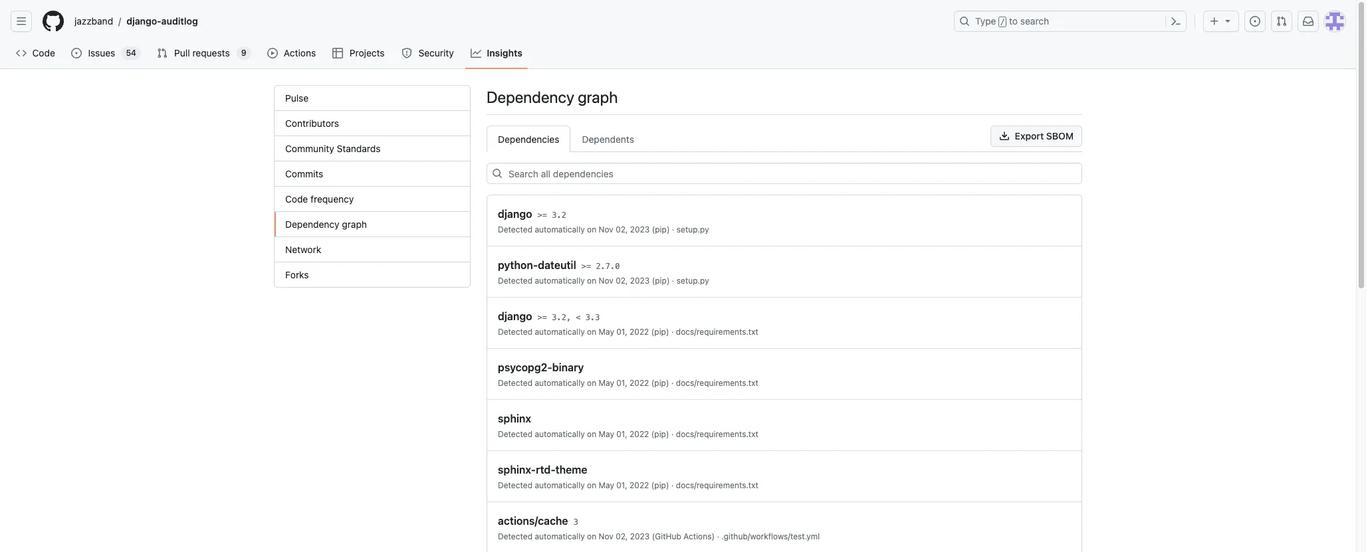 Task type: locate. For each thing, give the bounding box(es) containing it.
django left 3.2,
[[498, 311, 532, 323]]

git pull request image for bottom issue opened icon
[[157, 48, 168, 59]]

export
[[1015, 130, 1044, 142]]

2 vertical spatial nov
[[599, 532, 614, 542]]

0 vertical spatial setup.py link
[[677, 225, 709, 235]]

1 2022 from the top
[[630, 327, 649, 337]]

1 docs/requirements.txt link from the top
[[676, 327, 759, 337]]

code inside "insights" element
[[285, 194, 308, 205]]

1 automatically from the top
[[535, 225, 585, 235]]

jazzband / django-auditlog
[[74, 15, 198, 27]]

django left 3.2
[[498, 208, 532, 220]]

54
[[126, 48, 136, 58]]

1 django link from the top
[[498, 206, 532, 222]]

4 docs/requirements.txt from the top
[[676, 481, 759, 491]]

1 vertical spatial django link
[[498, 309, 532, 325]]

network link
[[275, 237, 470, 263]]

django-
[[127, 15, 161, 27]]

(pip)
[[652, 225, 670, 235], [652, 276, 670, 286], [652, 327, 669, 337], [652, 378, 669, 388], [652, 430, 669, 440], [652, 481, 669, 491]]

automatically inside sphinx detected automatically on may 01, 2022 (pip)   · docs/requirements.txt
[[535, 430, 585, 440]]

auditlog
[[161, 15, 198, 27]]

7 on from the top
[[587, 532, 597, 542]]

detected inside django >= 3.2 detected automatically on nov 02, 2023 (pip)   · setup.py
[[498, 225, 533, 235]]

2022
[[630, 327, 649, 337], [630, 378, 649, 388], [630, 430, 649, 440], [630, 481, 649, 491]]

download image
[[999, 131, 1010, 142]]

automatically down 3.2
[[535, 225, 585, 235]]

0 vertical spatial setup.py
[[677, 225, 709, 235]]

3
[[574, 518, 579, 527]]

9
[[241, 48, 246, 58]]

dependency insights menu element
[[487, 126, 1083, 152]]

2023 up the python-dateutil >= 2.7.0 detected automatically on nov 02, 2023 (pip)   · setup.py
[[630, 225, 650, 235]]

on inside psycopg2-binary detected automatically on may 01, 2022 (pip)   · docs/requirements.txt
[[587, 378, 597, 388]]

export sbom
[[1015, 130, 1074, 142]]

jazzband link
[[69, 11, 118, 32]]

(pip) inside the python-dateutil >= 2.7.0 detected automatically on nov 02, 2023 (pip)   · setup.py
[[652, 276, 670, 286]]

2022 up sphinx detected automatically on may 01, 2022 (pip)   · docs/requirements.txt
[[630, 378, 649, 388]]

2 nov from the top
[[599, 276, 614, 286]]

0 vertical spatial django link
[[498, 206, 532, 222]]

automatically inside django >= 3.2 detected automatically on nov 02, 2023 (pip)   · setup.py
[[535, 225, 585, 235]]

<
[[576, 313, 581, 323]]

setup.py link
[[677, 225, 709, 235], [677, 276, 709, 286]]

2023 inside django >= 3.2 detected automatically on nov 02, 2023 (pip)   · setup.py
[[630, 225, 650, 235]]

01, inside psycopg2-binary detected automatically on may 01, 2022 (pip)   · docs/requirements.txt
[[617, 378, 628, 388]]

5 automatically from the top
[[535, 430, 585, 440]]

projects
[[350, 47, 385, 59]]

pull requests
[[174, 47, 230, 59]]

0 horizontal spatial code
[[32, 47, 55, 59]]

django link left 3.2,
[[498, 309, 532, 325]]

· inside sphinx detected automatically on may 01, 2022 (pip)   · docs/requirements.txt
[[672, 430, 674, 440]]

6 automatically from the top
[[535, 481, 585, 491]]

docs/requirements.txt link for automatically
[[676, 430, 759, 440]]

/
[[118, 16, 121, 27], [1001, 17, 1006, 27]]

2 django link from the top
[[498, 309, 532, 325]]

5 detected from the top
[[498, 430, 533, 440]]

detected up psycopg2-
[[498, 327, 533, 337]]

02, up 2.7.0
[[616, 225, 628, 235]]

1 horizontal spatial git pull request image
[[1277, 16, 1288, 27]]

4 detected from the top
[[498, 378, 533, 388]]

may
[[599, 327, 614, 337], [599, 378, 614, 388], [599, 430, 614, 440], [599, 481, 614, 491]]

0 vertical spatial >=
[[538, 211, 547, 220]]

02, left (github
[[616, 532, 628, 542]]

detected up python-
[[498, 225, 533, 235]]

2022 up actions/cache 3 detected automatically on nov 02, 2023 (github actions)   · .github/workflows/test.yml
[[630, 481, 649, 491]]

2022 inside sphinx-rtd-theme detected automatically on may 01, 2022 (pip)   · docs/requirements.txt
[[630, 481, 649, 491]]

1 vertical spatial git pull request image
[[157, 48, 168, 59]]

2 on from the top
[[587, 276, 597, 286]]

2022 up psycopg2-binary detected automatically on may 01, 2022 (pip)   · docs/requirements.txt
[[630, 327, 649, 337]]

actions/cache
[[498, 515, 568, 527]]

>= for django >= 3.2 detected automatically on nov 02, 2023 (pip)   · setup.py
[[538, 211, 547, 220]]

issue opened image
[[1250, 16, 1261, 27], [71, 48, 82, 59]]

detected down sphinx-
[[498, 481, 533, 491]]

code image
[[16, 48, 27, 59]]

1 vertical spatial nov
[[599, 276, 614, 286]]

1 vertical spatial code
[[285, 194, 308, 205]]

0 vertical spatial graph
[[578, 88, 618, 106]]

3 2022 from the top
[[630, 430, 649, 440]]

automatically down 3
[[535, 532, 585, 542]]

2 docs/requirements.txt from the top
[[676, 378, 759, 388]]

sphinx
[[498, 413, 531, 425]]

6 detected from the top
[[498, 481, 533, 491]]

rtd-
[[536, 464, 556, 476]]

list containing jazzband
[[69, 11, 946, 32]]

community standards link
[[275, 136, 470, 162]]

search image
[[492, 168, 503, 179]]

may inside sphinx-rtd-theme detected automatically on may 01, 2022 (pip)   · docs/requirements.txt
[[599, 481, 614, 491]]

nov down 2.7.0
[[599, 276, 614, 286]]

0 vertical spatial dependency
[[487, 88, 575, 106]]

git pull request image left pull
[[157, 48, 168, 59]]

django link
[[498, 206, 532, 222], [498, 309, 532, 325]]

2 django from the top
[[498, 311, 532, 323]]

2 setup.py link from the top
[[677, 276, 709, 286]]

1 horizontal spatial dependency
[[487, 88, 575, 106]]

02, inside the python-dateutil >= 2.7.0 detected automatically on nov 02, 2023 (pip)   · setup.py
[[616, 276, 628, 286]]

dependency down code frequency
[[285, 219, 340, 230]]

/ left to
[[1001, 17, 1006, 27]]

0 horizontal spatial graph
[[342, 219, 367, 230]]

Search all dependencies text field
[[487, 163, 1083, 184]]

(pip) inside sphinx-rtd-theme detected automatically on may 01, 2022 (pip)   · docs/requirements.txt
[[652, 481, 669, 491]]

2 2022 from the top
[[630, 378, 649, 388]]

/ for jazzband
[[118, 16, 121, 27]]

1 setup.py link from the top
[[677, 225, 709, 235]]

0 horizontal spatial dependency
[[285, 219, 340, 230]]

docs/requirements.txt link for 3.2,
[[676, 327, 759, 337]]

>= left 3.2,
[[538, 313, 547, 323]]

list
[[69, 11, 946, 32]]

3 docs/requirements.txt from the top
[[676, 430, 759, 440]]

requests
[[193, 47, 230, 59]]

docs/requirements.txt
[[676, 327, 759, 337], [676, 378, 759, 388], [676, 430, 759, 440], [676, 481, 759, 491]]

3 automatically from the top
[[535, 327, 585, 337]]

2022 inside sphinx detected automatically on may 01, 2022 (pip)   · docs/requirements.txt
[[630, 430, 649, 440]]

issues
[[88, 47, 115, 59]]

actions/cache link
[[498, 513, 568, 529]]

code down commits
[[285, 194, 308, 205]]

dependency graph
[[487, 88, 618, 106], [285, 219, 367, 230]]

1 vertical spatial setup.py
[[677, 276, 709, 286]]

1 02, from the top
[[616, 225, 628, 235]]

detected down actions/cache
[[498, 532, 533, 542]]

detected
[[498, 225, 533, 235], [498, 276, 533, 286], [498, 327, 533, 337], [498, 378, 533, 388], [498, 430, 533, 440], [498, 481, 533, 491], [498, 532, 533, 542]]

automatically down dateutil
[[535, 276, 585, 286]]

1 horizontal spatial dependency graph
[[487, 88, 618, 106]]

sphinx detected automatically on may 01, 2022 (pip)   · docs/requirements.txt
[[498, 413, 759, 440]]

docs/requirements.txt inside sphinx-rtd-theme detected automatically on may 01, 2022 (pip)   · docs/requirements.txt
[[676, 481, 759, 491]]

2 docs/requirements.txt link from the top
[[676, 378, 759, 388]]

django-auditlog link
[[121, 11, 203, 32]]

1 vertical spatial graph
[[342, 219, 367, 230]]

3 02, from the top
[[616, 532, 628, 542]]

1 horizontal spatial graph
[[578, 88, 618, 106]]

.github/workflows/test.yml
[[722, 532, 820, 542]]

docs/requirements.txt inside django >= 3.2, < 3.3 detected automatically on may 01, 2022 (pip)   · docs/requirements.txt
[[676, 327, 759, 337]]

3 may from the top
[[599, 430, 614, 440]]

0 vertical spatial git pull request image
[[1277, 16, 1288, 27]]

02,
[[616, 225, 628, 235], [616, 276, 628, 286], [616, 532, 628, 542]]

1 detected from the top
[[498, 225, 533, 235]]

nov
[[599, 225, 614, 235], [599, 276, 614, 286], [599, 532, 614, 542]]

>= inside the python-dateutil >= 2.7.0 detected automatically on nov 02, 2023 (pip)   · setup.py
[[582, 262, 591, 271]]

>= inside django >= 3.2, < 3.3 detected automatically on may 01, 2022 (pip)   · docs/requirements.txt
[[538, 313, 547, 323]]

django inside django >= 3.2, < 3.3 detected automatically on may 01, 2022 (pip)   · docs/requirements.txt
[[498, 311, 532, 323]]

contributors
[[285, 118, 339, 129]]

commits link
[[275, 162, 470, 187]]

git pull request image for issue opened icon to the right
[[1277, 16, 1288, 27]]

01, up sphinx-rtd-theme detected automatically on may 01, 2022 (pip)   · docs/requirements.txt
[[617, 430, 628, 440]]

>= left 3.2
[[538, 211, 547, 220]]

git pull request image
[[1277, 16, 1288, 27], [157, 48, 168, 59]]

code
[[32, 47, 55, 59], [285, 194, 308, 205]]

1 vertical spatial issue opened image
[[71, 48, 82, 59]]

(pip) inside django >= 3.2, < 3.3 detected automatically on may 01, 2022 (pip)   · docs/requirements.txt
[[652, 327, 669, 337]]

01, inside django >= 3.2, < 3.3 detected automatically on may 01, 2022 (pip)   · docs/requirements.txt
[[617, 327, 628, 337]]

0 horizontal spatial dependency graph
[[285, 219, 367, 230]]

2 vertical spatial 2023
[[630, 532, 650, 542]]

4 docs/requirements.txt link from the top
[[676, 481, 759, 491]]

automatically
[[535, 225, 585, 235], [535, 276, 585, 286], [535, 327, 585, 337], [535, 378, 585, 388], [535, 430, 585, 440], [535, 481, 585, 491], [535, 532, 585, 542]]

setup.py link for >=
[[677, 225, 709, 235]]

table image
[[333, 48, 343, 59]]

dependency graph link
[[275, 212, 470, 237]]

3.3
[[586, 313, 600, 323]]

2023 left (github
[[630, 532, 650, 542]]

may down 3.3
[[599, 327, 614, 337]]

01, up sphinx detected automatically on may 01, 2022 (pip)   · docs/requirements.txt
[[617, 378, 628, 388]]

django inside django >= 3.2 detected automatically on nov 02, 2023 (pip)   · setup.py
[[498, 208, 532, 220]]

0 vertical spatial issue opened image
[[1250, 16, 1261, 27]]

dependency graph up dependencies link
[[487, 88, 618, 106]]

may up sphinx-rtd-theme detected automatically on may 01, 2022 (pip)   · docs/requirements.txt
[[599, 430, 614, 440]]

7 automatically from the top
[[535, 532, 585, 542]]

3 nov from the top
[[599, 532, 614, 542]]

· inside django >= 3.2, < 3.3 detected automatically on may 01, 2022 (pip)   · docs/requirements.txt
[[672, 327, 674, 337]]

4 on from the top
[[587, 378, 597, 388]]

>=
[[538, 211, 547, 220], [582, 262, 591, 271], [538, 313, 547, 323]]

on
[[587, 225, 597, 235], [587, 276, 597, 286], [587, 327, 597, 337], [587, 378, 597, 388], [587, 430, 597, 440], [587, 481, 597, 491], [587, 532, 597, 542]]

actions)
[[684, 532, 715, 542]]

graph up dependents link
[[578, 88, 618, 106]]

code right code icon
[[32, 47, 55, 59]]

may down sphinx detected automatically on may 01, 2022 (pip)   · docs/requirements.txt
[[599, 481, 614, 491]]

contributors link
[[275, 111, 470, 136]]

1 horizontal spatial code
[[285, 194, 308, 205]]

1 docs/requirements.txt from the top
[[676, 327, 759, 337]]

standards
[[337, 143, 381, 154]]

automatically up theme
[[535, 430, 585, 440]]

graph
[[578, 88, 618, 106], [342, 219, 367, 230]]

1 nov from the top
[[599, 225, 614, 235]]

(pip) inside django >= 3.2 detected automatically on nov 02, 2023 (pip)   · setup.py
[[652, 225, 670, 235]]

0 vertical spatial dependency graph
[[487, 88, 618, 106]]

6 on from the top
[[587, 481, 597, 491]]

issue opened image right triangle down image
[[1250, 16, 1261, 27]]

· inside django >= 3.2 detected automatically on nov 02, 2023 (pip)   · setup.py
[[672, 225, 675, 235]]

on inside actions/cache 3 detected automatically on nov 02, 2023 (github actions)   · .github/workflows/test.yml
[[587, 532, 597, 542]]

detected inside actions/cache 3 detected automatically on nov 02, 2023 (github actions)   · .github/workflows/test.yml
[[498, 532, 533, 542]]

4 2022 from the top
[[630, 481, 649, 491]]

dependency up dependencies link
[[487, 88, 575, 106]]

django
[[498, 208, 532, 220], [498, 311, 532, 323]]

code frequency link
[[275, 187, 470, 212]]

1 on from the top
[[587, 225, 597, 235]]

0 horizontal spatial git pull request image
[[157, 48, 168, 59]]

type / to search
[[976, 15, 1050, 27]]

1 vertical spatial setup.py link
[[677, 276, 709, 286]]

django link for django >= 3.2, < 3.3 detected automatically on may 01, 2022 (pip)   · docs/requirements.txt
[[498, 309, 532, 325]]

02, down 2.7.0
[[616, 276, 628, 286]]

3 on from the top
[[587, 327, 597, 337]]

forks
[[285, 269, 309, 281]]

setup.py
[[677, 225, 709, 235], [677, 276, 709, 286]]

automatically down the binary
[[535, 378, 585, 388]]

actions
[[284, 47, 316, 59]]

1 2023 from the top
[[630, 225, 650, 235]]

3 docs/requirements.txt link from the top
[[676, 430, 759, 440]]

1 vertical spatial django
[[498, 311, 532, 323]]

>= left 2.7.0
[[582, 262, 591, 271]]

1 django from the top
[[498, 208, 532, 220]]

play image
[[267, 48, 278, 59]]

detected inside sphinx-rtd-theme detected automatically on may 01, 2022 (pip)   · docs/requirements.txt
[[498, 481, 533, 491]]

django link for django >= 3.2 detected automatically on nov 02, 2023 (pip)   · setup.py
[[498, 206, 532, 222]]

plus image
[[1210, 16, 1220, 27]]

dependency graph inside dependency graph link
[[285, 219, 367, 230]]

may inside sphinx detected automatically on may 01, 2022 (pip)   · docs/requirements.txt
[[599, 430, 614, 440]]

2 02, from the top
[[616, 276, 628, 286]]

2 vertical spatial 02,
[[616, 532, 628, 542]]

2022 inside psycopg2-binary detected automatically on may 01, 2022 (pip)   · docs/requirements.txt
[[630, 378, 649, 388]]

2 may from the top
[[599, 378, 614, 388]]

01, up psycopg2-binary detected automatically on may 01, 2022 (pip)   · docs/requirements.txt
[[617, 327, 628, 337]]

python-dateutil >= 2.7.0 detected automatically on nov 02, 2023 (pip)   · setup.py
[[498, 259, 709, 286]]

1 may from the top
[[599, 327, 614, 337]]

automatically down 3.2,
[[535, 327, 585, 337]]

0 vertical spatial nov
[[599, 225, 614, 235]]

2022 up sphinx-rtd-theme detected automatically on may 01, 2022 (pip)   · docs/requirements.txt
[[630, 430, 649, 440]]

4 01, from the top
[[617, 481, 628, 491]]

detected down psycopg2-
[[498, 378, 533, 388]]

·
[[672, 225, 675, 235], [672, 276, 675, 286], [672, 327, 674, 337], [672, 378, 674, 388], [672, 430, 674, 440], [672, 481, 674, 491], [717, 532, 720, 542]]

sphinx link
[[498, 411, 531, 427]]

0 vertical spatial code
[[32, 47, 55, 59]]

dependency inside "insights" element
[[285, 219, 340, 230]]

2 detected from the top
[[498, 276, 533, 286]]

may up sphinx detected automatically on may 01, 2022 (pip)   · docs/requirements.txt
[[599, 378, 614, 388]]

/ inside jazzband / django-auditlog
[[118, 16, 121, 27]]

dependency
[[487, 88, 575, 106], [285, 219, 340, 230]]

>= inside django >= 3.2 detected automatically on nov 02, 2023 (pip)   · setup.py
[[538, 211, 547, 220]]

nov left (github
[[599, 532, 614, 542]]

2 setup.py from the top
[[677, 276, 709, 286]]

nov inside django >= 3.2 detected automatically on nov 02, 2023 (pip)   · setup.py
[[599, 225, 614, 235]]

automatically down theme
[[535, 481, 585, 491]]

1 vertical spatial >=
[[582, 262, 591, 271]]

1 vertical spatial dependency
[[285, 219, 340, 230]]

setup.py link for dateutil
[[677, 276, 709, 286]]

5 on from the top
[[587, 430, 597, 440]]

0 horizontal spatial /
[[118, 16, 121, 27]]

nov up 2.7.0
[[599, 225, 614, 235]]

3 detected from the top
[[498, 327, 533, 337]]

2 2023 from the top
[[630, 276, 650, 286]]

django link left 3.2
[[498, 206, 532, 222]]

2 vertical spatial >=
[[538, 313, 547, 323]]

7 detected from the top
[[498, 532, 533, 542]]

forks link
[[275, 263, 470, 287]]

dependency graph down the frequency
[[285, 219, 367, 230]]

0 vertical spatial django
[[498, 208, 532, 220]]

0 vertical spatial 02,
[[616, 225, 628, 235]]

/ inside type / to search
[[1001, 17, 1006, 27]]

detected down sphinx
[[498, 430, 533, 440]]

actions/cache 3 detected automatically on nov 02, 2023 (github actions)   · .github/workflows/test.yml
[[498, 515, 820, 542]]

2 automatically from the top
[[535, 276, 585, 286]]

01, inside sphinx detected automatically on may 01, 2022 (pip)   · docs/requirements.txt
[[617, 430, 628, 440]]

1 vertical spatial 02,
[[616, 276, 628, 286]]

django for django >= 3.2, < 3.3 detected automatically on may 01, 2022 (pip)   · docs/requirements.txt
[[498, 311, 532, 323]]

4 automatically from the top
[[535, 378, 585, 388]]

/ left django-
[[118, 16, 121, 27]]

issue opened image left the 'issues'
[[71, 48, 82, 59]]

1 vertical spatial dependency graph
[[285, 219, 367, 230]]

4 may from the top
[[599, 481, 614, 491]]

01,
[[617, 327, 628, 337], [617, 378, 628, 388], [617, 430, 628, 440], [617, 481, 628, 491]]

2 01, from the top
[[617, 378, 628, 388]]

02, inside actions/cache 3 detected automatically on nov 02, 2023 (github actions)   · .github/workflows/test.yml
[[616, 532, 628, 542]]

1 vertical spatial 2023
[[630, 276, 650, 286]]

0 vertical spatial 2023
[[630, 225, 650, 235]]

01, inside sphinx-rtd-theme detected automatically on may 01, 2022 (pip)   · docs/requirements.txt
[[617, 481, 628, 491]]

git pull request image left the notifications icon
[[1277, 16, 1288, 27]]

(pip) inside sphinx detected automatically on may 01, 2022 (pip)   · docs/requirements.txt
[[652, 430, 669, 440]]

1 01, from the top
[[617, 327, 628, 337]]

3 2023 from the top
[[630, 532, 650, 542]]

2023 up django >= 3.2, < 3.3 detected automatically on may 01, 2022 (pip)   · docs/requirements.txt
[[630, 276, 650, 286]]

to
[[1010, 15, 1018, 27]]

0 horizontal spatial issue opened image
[[71, 48, 82, 59]]

docs/requirements.txt link
[[676, 327, 759, 337], [676, 378, 759, 388], [676, 430, 759, 440], [676, 481, 759, 491]]

3 01, from the top
[[617, 430, 628, 440]]

01, up actions/cache 3 detected automatically on nov 02, 2023 (github actions)   · .github/workflows/test.yml
[[617, 481, 628, 491]]

graph down code frequency link
[[342, 219, 367, 230]]

1 horizontal spatial /
[[1001, 17, 1006, 27]]

detected down python-
[[498, 276, 533, 286]]

1 setup.py from the top
[[677, 225, 709, 235]]

· inside psycopg2-binary detected automatically on may 01, 2022 (pip)   · docs/requirements.txt
[[672, 378, 674, 388]]

command palette image
[[1171, 16, 1182, 27]]



Task type: describe. For each thing, give the bounding box(es) containing it.
sphinx-
[[498, 464, 536, 476]]

on inside django >= 3.2 detected automatically on nov 02, 2023 (pip)   · setup.py
[[587, 225, 597, 235]]

shield image
[[402, 48, 412, 59]]

on inside sphinx-rtd-theme detected automatically on may 01, 2022 (pip)   · docs/requirements.txt
[[587, 481, 597, 491]]

psycopg2-binary detected automatically on may 01, 2022 (pip)   · docs/requirements.txt
[[498, 362, 759, 388]]

may inside psycopg2-binary detected automatically on may 01, 2022 (pip)   · docs/requirements.txt
[[599, 378, 614, 388]]

sbom
[[1047, 130, 1074, 142]]

insights link
[[466, 43, 528, 63]]

2022 inside django >= 3.2, < 3.3 detected automatically on may 01, 2022 (pip)   · docs/requirements.txt
[[630, 327, 649, 337]]

code for code
[[32, 47, 55, 59]]

python-
[[498, 259, 538, 271]]

detected inside the python-dateutil >= 2.7.0 detected automatically on nov 02, 2023 (pip)   · setup.py
[[498, 276, 533, 286]]

docs/requirements.txt link for theme
[[676, 481, 759, 491]]

insights
[[487, 47, 523, 59]]

type
[[976, 15, 997, 27]]

02, inside django >= 3.2 detected automatically on nov 02, 2023 (pip)   · setup.py
[[616, 225, 628, 235]]

>= for django >= 3.2, < 3.3 detected automatically on may 01, 2022 (pip)   · docs/requirements.txt
[[538, 313, 547, 323]]

sphinx-rtd-theme detected automatically on may 01, 2022 (pip)   · docs/requirements.txt
[[498, 464, 759, 491]]

3.2,
[[552, 313, 571, 323]]

psycopg2-
[[498, 362, 552, 374]]

on inside the python-dateutil >= 2.7.0 detected automatically on nov 02, 2023 (pip)   · setup.py
[[587, 276, 597, 286]]

2.7.0
[[596, 262, 620, 271]]

insights element
[[274, 85, 471, 288]]

· inside actions/cache 3 detected automatically on nov 02, 2023 (github actions)   · .github/workflows/test.yml
[[717, 532, 720, 542]]

django >= 3.2 detected automatically on nov 02, 2023 (pip)   · setup.py
[[498, 208, 709, 235]]

code frequency
[[285, 194, 354, 205]]

theme
[[556, 464, 588, 476]]

graph inside "insights" element
[[342, 219, 367, 230]]

sphinx-rtd-theme link
[[498, 462, 588, 478]]

2023 inside the python-dateutil >= 2.7.0 detected automatically on nov 02, 2023 (pip)   · setup.py
[[630, 276, 650, 286]]

triangle down image
[[1223, 15, 1234, 26]]

dependents
[[582, 134, 634, 145]]

nov inside actions/cache 3 detected automatically on nov 02, 2023 (github actions)   · .github/workflows/test.yml
[[599, 532, 614, 542]]

commits
[[285, 168, 323, 180]]

binary
[[552, 362, 584, 374]]

community standards
[[285, 143, 381, 154]]

/ for type
[[1001, 17, 1006, 27]]

security link
[[396, 43, 460, 63]]

actions link
[[262, 43, 322, 63]]

python-dateutil link
[[498, 257, 576, 273]]

docs/requirements.txt inside sphinx detected automatically on may 01, 2022 (pip)   · docs/requirements.txt
[[676, 430, 759, 440]]

export sbom link
[[991, 126, 1083, 147]]

automatically inside django >= 3.2, < 3.3 detected automatically on may 01, 2022 (pip)   · docs/requirements.txt
[[535, 327, 585, 337]]

security
[[419, 47, 454, 59]]

community
[[285, 143, 334, 154]]

detected inside sphinx detected automatically on may 01, 2022 (pip)   · docs/requirements.txt
[[498, 430, 533, 440]]

automatically inside actions/cache 3 detected automatically on nov 02, 2023 (github actions)   · .github/workflows/test.yml
[[535, 532, 585, 542]]

1 horizontal spatial issue opened image
[[1250, 16, 1261, 27]]

network
[[285, 244, 321, 255]]

search
[[1021, 15, 1050, 27]]

.github/workflows/test.yml link
[[722, 532, 820, 542]]

dependencies link
[[487, 126, 571, 152]]

detected inside django >= 3.2, < 3.3 detected automatically on may 01, 2022 (pip)   · docs/requirements.txt
[[498, 327, 533, 337]]

code for code frequency
[[285, 194, 308, 205]]

homepage image
[[43, 11, 64, 32]]

django >= 3.2, < 3.3 detected automatically on may 01, 2022 (pip)   · docs/requirements.txt
[[498, 311, 759, 337]]

on inside sphinx detected automatically on may 01, 2022 (pip)   · docs/requirements.txt
[[587, 430, 597, 440]]

automatically inside psycopg2-binary detected automatically on may 01, 2022 (pip)   · docs/requirements.txt
[[535, 378, 585, 388]]

· inside sphinx-rtd-theme detected automatically on may 01, 2022 (pip)   · docs/requirements.txt
[[672, 481, 674, 491]]

frequency
[[311, 194, 354, 205]]

3.2
[[552, 211, 567, 220]]

setup.py inside the python-dateutil >= 2.7.0 detected automatically on nov 02, 2023 (pip)   · setup.py
[[677, 276, 709, 286]]

pull
[[174, 47, 190, 59]]

nov inside the python-dateutil >= 2.7.0 detected automatically on nov 02, 2023 (pip)   · setup.py
[[599, 276, 614, 286]]

django for django >= 3.2 detected automatically on nov 02, 2023 (pip)   · setup.py
[[498, 208, 532, 220]]

projects link
[[327, 43, 391, 63]]

notifications image
[[1304, 16, 1314, 27]]

docs/requirements.txt link for detected
[[676, 378, 759, 388]]

pulse
[[285, 92, 309, 104]]

dependencies
[[498, 134, 560, 145]]

on inside django >= 3.2, < 3.3 detected automatically on may 01, 2022 (pip)   · docs/requirements.txt
[[587, 327, 597, 337]]

setup.py inside django >= 3.2 detected automatically on nov 02, 2023 (pip)   · setup.py
[[677, 225, 709, 235]]

(github
[[652, 532, 682, 542]]

automatically inside the python-dateutil >= 2.7.0 detected automatically on nov 02, 2023 (pip)   · setup.py
[[535, 276, 585, 286]]

code link
[[11, 43, 61, 63]]

dependents link
[[571, 126, 646, 152]]

· inside the python-dateutil >= 2.7.0 detected automatically on nov 02, 2023 (pip)   · setup.py
[[672, 276, 675, 286]]

2023 inside actions/cache 3 detected automatically on nov 02, 2023 (github actions)   · .github/workflows/test.yml
[[630, 532, 650, 542]]

may inside django >= 3.2, < 3.3 detected automatically on may 01, 2022 (pip)   · docs/requirements.txt
[[599, 327, 614, 337]]

(pip) inside psycopg2-binary detected automatically on may 01, 2022 (pip)   · docs/requirements.txt
[[652, 378, 669, 388]]

pulse link
[[275, 86, 470, 111]]

graph image
[[471, 48, 482, 59]]

detected inside psycopg2-binary detected automatically on may 01, 2022 (pip)   · docs/requirements.txt
[[498, 378, 533, 388]]

jazzband
[[74, 15, 113, 27]]

docs/requirements.txt inside psycopg2-binary detected automatically on may 01, 2022 (pip)   · docs/requirements.txt
[[676, 378, 759, 388]]

automatically inside sphinx-rtd-theme detected automatically on may 01, 2022 (pip)   · docs/requirements.txt
[[535, 481, 585, 491]]

dateutil
[[538, 259, 576, 271]]



Task type: vqa. For each thing, say whether or not it's contained in the screenshot.
option
no



